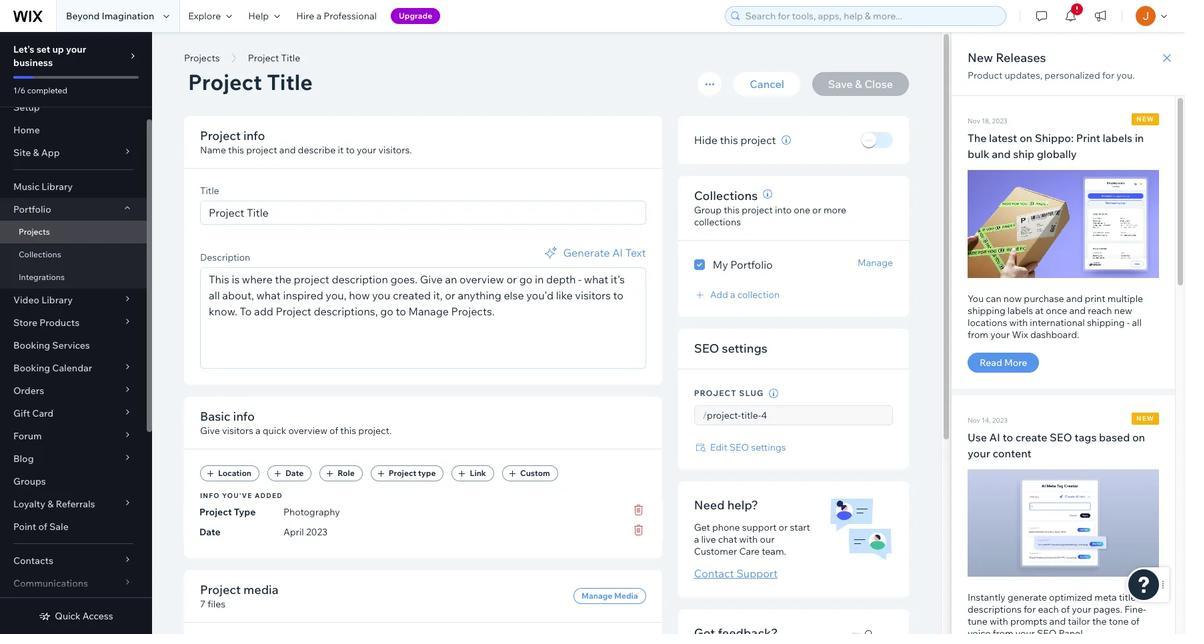 Task type: vqa. For each thing, say whether or not it's contained in the screenshot.
"Physical" link for 364215376135191
no



Task type: locate. For each thing, give the bounding box(es) containing it.
labels inside you can now purchase and print multiple shipping labels at once and reach new locations with international shipping - all from your wix dashboard.
[[1008, 305, 1033, 317]]

to up the content
[[1003, 431, 1013, 444]]

1 vertical spatial on
[[1133, 431, 1145, 444]]

1 horizontal spatial for
[[1103, 69, 1115, 81]]

point
[[13, 521, 36, 533]]

library for video library
[[41, 294, 73, 306]]

0 horizontal spatial on
[[1020, 131, 1033, 145]]

booking services
[[13, 340, 90, 352]]

ai right use
[[990, 431, 1001, 444]]

seo inside the instantly generate optimized meta titles and descriptions for each of your pages. fine- tune with prompts and tailor the tone of voice from your seo panel.
[[1037, 628, 1057, 634]]

0 horizontal spatial ai
[[612, 246, 623, 259]]

project down help button at top
[[248, 52, 279, 64]]

booking inside booking services link
[[13, 340, 50, 352]]

with left at
[[1010, 317, 1028, 329]]

from
[[968, 329, 989, 341], [993, 628, 1014, 634]]

project inside button
[[248, 52, 279, 64]]

your right it at the top left of page
[[357, 144, 376, 156]]

project title down help button at top
[[248, 52, 300, 64]]

basic info give visitors a quick overview of this project.
[[200, 409, 392, 437]]

booking inside booking calendar dropdown button
[[13, 362, 50, 374]]

and inside the latest on shippo: print labels in bulk and ship globally
[[992, 147, 1011, 161]]

date down "project type"
[[199, 526, 221, 538]]

of left sale
[[38, 521, 47, 533]]

nov for use
[[968, 416, 980, 425]]

1 library from the top
[[42, 181, 73, 193]]

from up read
[[968, 329, 989, 341]]

project inside group this project into one or more collections
[[742, 204, 773, 216]]

1 horizontal spatial manage
[[858, 257, 893, 269]]

portfolio button
[[0, 198, 147, 221]]

your inside you can now purchase and print multiple shipping labels at once and reach new locations with international shipping - all from your wix dashboard.
[[991, 329, 1010, 341]]

info inside basic info give visitors a quick overview of this project.
[[233, 409, 255, 424]]

music
[[13, 181, 40, 193]]

project title down project title button
[[188, 69, 313, 95]]

project up 'name' at top left
[[200, 128, 241, 143]]

0 horizontal spatial or
[[779, 522, 788, 534]]

collection
[[738, 289, 780, 301]]

1 booking from the top
[[13, 340, 50, 352]]

2 booking from the top
[[13, 362, 50, 374]]

for left each
[[1024, 604, 1036, 616]]

none checkbox containing my portfolio
[[694, 257, 893, 273]]

instantly generate optimized meta titles and descriptions for each of your pages. fine- tune with prompts and tailor the tone of voice from your seo panel.
[[968, 592, 1159, 634]]

0 vertical spatial or
[[813, 204, 822, 216]]

1 vertical spatial manage
[[582, 591, 613, 601]]

Title field
[[205, 201, 642, 224]]

nov for the
[[968, 117, 980, 125]]

1 vertical spatial labels
[[1008, 305, 1033, 317]]

with right tune
[[990, 616, 1008, 628]]

0 vertical spatial manage
[[858, 257, 893, 269]]

on inside the latest on shippo: print labels in bulk and ship globally
[[1020, 131, 1033, 145]]

on right "based"
[[1133, 431, 1145, 444]]

completed
[[27, 85, 67, 95]]

ai inside button
[[612, 246, 623, 259]]

1 new from the top
[[1137, 115, 1155, 123]]

your down the generate
[[1016, 628, 1035, 634]]

1 horizontal spatial &
[[47, 498, 54, 510]]

1 horizontal spatial from
[[993, 628, 1014, 634]]

1 vertical spatial date
[[199, 526, 221, 538]]

seo inside use ai to create seo tags based on your content
[[1050, 431, 1072, 444]]

0 horizontal spatial to
[[346, 144, 355, 156]]

support
[[742, 522, 777, 534]]

this left project.
[[340, 425, 356, 437]]

0 vertical spatial 2023
[[992, 117, 1008, 125]]

projects inside sidebar element
[[19, 227, 50, 237]]

0 vertical spatial date
[[286, 468, 304, 478]]

with inside you can now purchase and print multiple shipping labels at once and reach new locations with international shipping - all from your wix dashboard.
[[1010, 317, 1028, 329]]

1 vertical spatial project title
[[188, 69, 313, 95]]

2 new from the top
[[1137, 414, 1155, 423]]

optimized
[[1049, 592, 1093, 604]]

project for group this project into one or more collections
[[742, 204, 773, 216]]

describe
[[298, 144, 336, 156]]

you.
[[1117, 69, 1135, 81]]

and down latest
[[992, 147, 1011, 161]]

library up "portfolio" dropdown button
[[42, 181, 73, 193]]

project right hide
[[741, 133, 776, 147]]

from inside you can now purchase and print multiple shipping labels at once and reach new locations with international shipping - all from your wix dashboard.
[[968, 329, 989, 341]]

projects for projects link
[[19, 227, 50, 237]]

0 vertical spatial with
[[1010, 317, 1028, 329]]

this inside group this project into one or more collections
[[724, 204, 740, 216]]

1 nov from the top
[[968, 117, 980, 125]]

of right overview on the left bottom of the page
[[330, 425, 338, 437]]

this right group
[[724, 204, 740, 216]]

0 horizontal spatial with
[[740, 534, 758, 546]]

0 horizontal spatial labels
[[1008, 305, 1033, 317]]

0 vertical spatial info
[[244, 128, 265, 143]]

1 horizontal spatial labels
[[1103, 131, 1133, 145]]

0 vertical spatial collections
[[694, 188, 758, 203]]

tune
[[968, 616, 988, 628]]

portfolio up add a collection
[[731, 258, 773, 272]]

info inside project info name this project and describe it to your visitors.
[[244, 128, 265, 143]]

2 vertical spatial with
[[990, 616, 1008, 628]]

this
[[720, 133, 738, 147], [228, 144, 244, 156], [724, 204, 740, 216], [340, 425, 356, 437]]

of inside basic info give visitors a quick overview of this project.
[[330, 425, 338, 437]]

new for the latest on shippo: print labels in bulk and ship globally
[[1137, 115, 1155, 123]]

title down project title button
[[267, 69, 313, 95]]

title down 'name' at top left
[[200, 185, 219, 197]]

cancel
[[750, 77, 784, 91]]

projects inside button
[[184, 52, 220, 64]]

need
[[694, 498, 725, 513]]

date up 'photography'
[[286, 468, 304, 478]]

project-title field
[[707, 406, 889, 425]]

beyond imagination
[[66, 10, 154, 22]]

seo down each
[[1037, 628, 1057, 634]]

with left our
[[740, 534, 758, 546]]

you can now purchase and print multiple shipping labels at once and reach new locations with international shipping - all from your wix dashboard.
[[968, 293, 1144, 341]]

0 horizontal spatial portfolio
[[13, 203, 51, 215]]

0 vertical spatial on
[[1020, 131, 1033, 145]]

on
[[1020, 131, 1033, 145], [1133, 431, 1145, 444]]

0 vertical spatial portfolio
[[13, 203, 51, 215]]

2023 for ai
[[993, 416, 1008, 425]]

custom button
[[502, 466, 558, 482]]

1 horizontal spatial portfolio
[[731, 258, 773, 272]]

settings up slug
[[722, 341, 768, 356]]

or left start
[[779, 522, 788, 534]]

your left wix
[[991, 329, 1010, 341]]

1 vertical spatial nov
[[968, 416, 980, 425]]

april
[[284, 526, 304, 538]]

into
[[775, 204, 792, 216]]

of right 'tone'
[[1131, 616, 1140, 628]]

on up ship on the right top of the page
[[1020, 131, 1033, 145]]

your inside use ai to create seo tags based on your content
[[968, 447, 991, 460]]

1 horizontal spatial shipping
[[1087, 317, 1125, 329]]

title down hire
[[281, 52, 300, 64]]

to inside use ai to create seo tags based on your content
[[1003, 431, 1013, 444]]

1 horizontal spatial projects
[[184, 52, 220, 64]]

loyalty
[[13, 498, 45, 510]]

ai left 'text'
[[612, 246, 623, 259]]

1 vertical spatial with
[[740, 534, 758, 546]]

portfolio down music
[[13, 203, 51, 215]]

1 horizontal spatial or
[[813, 204, 822, 216]]

collections up integrations
[[19, 249, 61, 259]]

0 vertical spatial to
[[346, 144, 355, 156]]

manage for manage
[[858, 257, 893, 269]]

support
[[737, 567, 778, 580]]

project left into
[[742, 204, 773, 216]]

project inside project info name this project and describe it to your visitors.
[[200, 128, 241, 143]]

nov 18, 2023
[[968, 117, 1008, 125]]

2 library from the top
[[41, 294, 73, 306]]

contacts button
[[0, 550, 147, 572]]

1 horizontal spatial ai
[[990, 431, 1001, 444]]

manage inside manage media button
[[582, 591, 613, 601]]

0 vertical spatial project title
[[248, 52, 300, 64]]

or right the one
[[813, 204, 822, 216]]

settings
[[722, 341, 768, 356], [751, 442, 786, 454]]

and left print
[[1067, 293, 1083, 305]]

0 horizontal spatial for
[[1024, 604, 1036, 616]]

this right 'name' at top left
[[228, 144, 244, 156]]

labels
[[1103, 131, 1133, 145], [1008, 305, 1033, 317]]

point of sale
[[13, 521, 69, 533]]

& inside popup button
[[33, 147, 39, 159]]

1 horizontal spatial on
[[1133, 431, 1145, 444]]

a left live
[[694, 534, 699, 546]]

forum button
[[0, 425, 147, 448]]

nov left 14,
[[968, 416, 980, 425]]

nov left 18,
[[968, 117, 980, 125]]

from down descriptions
[[993, 628, 1014, 634]]

groups link
[[0, 470, 147, 493]]

seo left tags
[[1050, 431, 1072, 444]]

it
[[338, 144, 344, 156]]

title
[[281, 52, 300, 64], [267, 69, 313, 95], [200, 185, 219, 197]]

1 vertical spatial new
[[1137, 414, 1155, 423]]

my
[[713, 258, 728, 272]]

files
[[208, 598, 226, 610]]

& inside dropdown button
[[47, 498, 54, 510]]

-
[[1127, 317, 1130, 329]]

project right 'name' at top left
[[246, 144, 277, 156]]

and left describe at the left
[[279, 144, 296, 156]]

new
[[1137, 115, 1155, 123], [1137, 414, 1155, 423]]

a left quick
[[255, 425, 261, 437]]

0 vertical spatial new
[[1137, 115, 1155, 123]]

Description text field
[[201, 268, 646, 368]]

0 vertical spatial projects
[[184, 52, 220, 64]]

role
[[338, 468, 355, 478]]

project up files
[[200, 582, 241, 598]]

ai for generate
[[612, 246, 623, 259]]

library inside popup button
[[41, 294, 73, 306]]

your inside project info name this project and describe it to your visitors.
[[357, 144, 376, 156]]

panel.
[[1059, 628, 1085, 634]]

hide this project
[[694, 133, 776, 147]]

labels left in at the top right
[[1103, 131, 1133, 145]]

1 vertical spatial or
[[779, 522, 788, 534]]

0 vertical spatial ai
[[612, 246, 623, 259]]

1 vertical spatial ai
[[990, 431, 1001, 444]]

customer
[[694, 546, 737, 558]]

0 horizontal spatial &
[[33, 147, 39, 159]]

projects down explore
[[184, 52, 220, 64]]

ai inside use ai to create seo tags based on your content
[[990, 431, 1001, 444]]

2023 right 14,
[[993, 416, 1008, 425]]

team.
[[762, 546, 786, 558]]

1 horizontal spatial collections
[[694, 188, 758, 203]]

create
[[1016, 431, 1048, 444]]

2 horizontal spatial with
[[1010, 317, 1028, 329]]

and left tailor
[[1050, 616, 1066, 628]]

0 vertical spatial library
[[42, 181, 73, 193]]

description
[[200, 251, 250, 264]]

collections inside sidebar element
[[19, 249, 61, 259]]

1 vertical spatial library
[[41, 294, 73, 306]]

generate
[[563, 246, 610, 259]]

group
[[694, 204, 722, 216]]

1 horizontal spatial date
[[286, 468, 304, 478]]

2023 right 18,
[[992, 117, 1008, 125]]

sidebar element
[[0, 32, 152, 634]]

gift card
[[13, 408, 53, 420]]

info
[[244, 128, 265, 143], [233, 409, 255, 424]]

1 vertical spatial booking
[[13, 362, 50, 374]]

read more link
[[968, 353, 1040, 373]]

0 horizontal spatial projects
[[19, 227, 50, 237]]

1 vertical spatial for
[[1024, 604, 1036, 616]]

project type
[[199, 506, 256, 518]]

use ai to create seo tags based on your content
[[968, 431, 1145, 460]]

0 horizontal spatial collections
[[19, 249, 61, 259]]

2 nov from the top
[[968, 416, 980, 425]]

your down use
[[968, 447, 991, 460]]

1 vertical spatial collections
[[19, 249, 61, 259]]

booking up orders
[[13, 362, 50, 374]]

now
[[1004, 293, 1022, 305]]

0 vertical spatial from
[[968, 329, 989, 341]]

&
[[33, 147, 39, 159], [47, 498, 54, 510]]

None checkbox
[[694, 257, 893, 273]]

location button
[[200, 466, 259, 482]]

project type
[[389, 468, 436, 478]]

seo up project slug
[[694, 341, 719, 356]]

1 vertical spatial info
[[233, 409, 255, 424]]

booking services link
[[0, 334, 147, 357]]

0 vertical spatial labels
[[1103, 131, 1133, 145]]

1 horizontal spatial with
[[990, 616, 1008, 628]]

& right site
[[33, 147, 39, 159]]

calendar
[[52, 362, 92, 374]]

booking down store on the left
[[13, 340, 50, 352]]

labels left at
[[1008, 305, 1033, 317]]

Search for tools, apps, help & more... field
[[741, 7, 1002, 25]]

store products button
[[0, 312, 147, 334]]

a right add
[[730, 289, 735, 301]]

0 horizontal spatial from
[[968, 329, 989, 341]]

0 vertical spatial title
[[281, 52, 300, 64]]

for left "you."
[[1103, 69, 1115, 81]]

0 horizontal spatial manage
[[582, 591, 613, 601]]

add
[[710, 289, 728, 301]]

card
[[32, 408, 53, 420]]

to right it at the top left of page
[[346, 144, 355, 156]]

based
[[1099, 431, 1130, 444]]

0 vertical spatial &
[[33, 147, 39, 159]]

project.
[[358, 425, 392, 437]]

0 vertical spatial for
[[1103, 69, 1115, 81]]

booking calendar button
[[0, 357, 147, 380]]

video library button
[[0, 289, 147, 312]]

1 vertical spatial to
[[1003, 431, 1013, 444]]

2023 down 'photography'
[[306, 526, 328, 538]]

projects down "portfolio" dropdown button
[[19, 227, 50, 237]]

imagination
[[102, 10, 154, 22]]

1 vertical spatial projects
[[19, 227, 50, 237]]

project left type
[[389, 468, 416, 478]]

0 vertical spatial booking
[[13, 340, 50, 352]]

quick access button
[[39, 610, 113, 622]]

for
[[1103, 69, 1115, 81], [1024, 604, 1036, 616]]

library up products
[[41, 294, 73, 306]]

1/6
[[13, 85, 25, 95]]

1 vertical spatial &
[[47, 498, 54, 510]]

1 vertical spatial 2023
[[993, 416, 1008, 425]]

& right loyalty
[[47, 498, 54, 510]]

a right hire
[[316, 10, 322, 22]]

1 vertical spatial from
[[993, 628, 1014, 634]]

of
[[330, 425, 338, 437], [38, 521, 47, 533], [1061, 604, 1070, 616], [1131, 616, 1140, 628]]

your
[[66, 43, 86, 55], [357, 144, 376, 156], [991, 329, 1010, 341], [968, 447, 991, 460], [1072, 604, 1092, 616], [1016, 628, 1035, 634]]

your inside let's set up your business
[[66, 43, 86, 55]]

generate ai text button
[[543, 245, 646, 261]]

projects for projects button
[[184, 52, 220, 64]]

products
[[39, 317, 79, 329]]

or
[[813, 204, 822, 216], [779, 522, 788, 534]]

0 vertical spatial nov
[[968, 117, 980, 125]]

1 horizontal spatial to
[[1003, 431, 1013, 444]]

with
[[1010, 317, 1028, 329], [740, 534, 758, 546], [990, 616, 1008, 628]]

seo right edit
[[730, 442, 749, 454]]

settings down project-title field
[[751, 442, 786, 454]]

your right up
[[66, 43, 86, 55]]

booking
[[13, 340, 50, 352], [13, 362, 50, 374]]

collections up group
[[694, 188, 758, 203]]



Task type: describe. For each thing, give the bounding box(es) containing it.
project inside the project media 7 files
[[200, 582, 241, 598]]

1 vertical spatial title
[[267, 69, 313, 95]]

services
[[52, 340, 90, 352]]

quick access
[[55, 610, 113, 622]]

contact support
[[694, 567, 778, 580]]

a inside the "get phone support or start a live chat with our customer care team."
[[694, 534, 699, 546]]

18,
[[982, 117, 991, 125]]

0 vertical spatial settings
[[722, 341, 768, 356]]

tags
[[1075, 431, 1097, 444]]

personalized
[[1045, 69, 1101, 81]]

give
[[200, 425, 220, 437]]

type
[[234, 506, 256, 518]]

let's set up your business
[[13, 43, 86, 69]]

get phone support or start a live chat with our customer care team.
[[694, 522, 810, 558]]

can
[[986, 293, 1002, 305]]

forum
[[13, 430, 42, 442]]

name
[[200, 144, 226, 156]]

integrations
[[19, 272, 65, 282]]

shippo:
[[1035, 131, 1074, 145]]

new releases
[[968, 50, 1046, 65]]

content
[[993, 447, 1032, 460]]

info you've added
[[200, 492, 283, 500]]

or inside the "get phone support or start a live chat with our customer care team."
[[779, 522, 788, 534]]

at
[[1035, 305, 1044, 317]]

print
[[1076, 131, 1101, 145]]

added
[[255, 492, 283, 500]]

the
[[1093, 616, 1107, 628]]

projects link
[[0, 221, 147, 243]]

14,
[[982, 416, 991, 425]]

of right each
[[1061, 604, 1070, 616]]

set
[[36, 43, 50, 55]]

project down info
[[199, 506, 232, 518]]

this inside project info name this project and describe it to your visitors.
[[228, 144, 244, 156]]

setup link
[[0, 96, 147, 119]]

product updates, personalized for you.
[[968, 69, 1135, 81]]

info for project info
[[244, 128, 265, 143]]

info for basic info
[[233, 409, 255, 424]]

with inside the instantly generate optimized meta titles and descriptions for each of your pages. fine- tune with prompts and tailor the tone of voice from your seo panel.
[[990, 616, 1008, 628]]

ai for use
[[990, 431, 1001, 444]]

in
[[1135, 131, 1144, 145]]

get
[[694, 522, 710, 534]]

help
[[248, 10, 269, 22]]

1 vertical spatial portfolio
[[731, 258, 773, 272]]

nov 14, 2023
[[968, 416, 1008, 425]]

bulk
[[968, 147, 990, 161]]

home
[[13, 124, 40, 136]]

2 vertical spatial 2023
[[306, 526, 328, 538]]

from inside the instantly generate optimized meta titles and descriptions for each of your pages. fine- tune with prompts and tailor the tone of voice from your seo panel.
[[993, 628, 1014, 634]]

contacts
[[13, 555, 53, 567]]

to inside project info name this project and describe it to your visitors.
[[346, 144, 355, 156]]

music library
[[13, 181, 73, 193]]

booking for booking calendar
[[13, 362, 50, 374]]

and inside project info name this project and describe it to your visitors.
[[279, 144, 296, 156]]

reach
[[1088, 305, 1112, 317]]

gift card button
[[0, 402, 147, 425]]

1 vertical spatial settings
[[751, 442, 786, 454]]

for inside the instantly generate optimized meta titles and descriptions for each of your pages. fine- tune with prompts and tailor the tone of voice from your seo panel.
[[1024, 604, 1036, 616]]

this right hide
[[720, 133, 738, 147]]

manage for manage media
[[582, 591, 613, 601]]

& for loyalty
[[47, 498, 54, 510]]

0 horizontal spatial date
[[199, 526, 221, 538]]

phone
[[712, 522, 740, 534]]

business
[[13, 57, 53, 69]]

this inside basic info give visitors a quick overview of this project.
[[340, 425, 356, 437]]

point of sale link
[[0, 516, 147, 538]]

music library link
[[0, 175, 147, 198]]

project inside project info name this project and describe it to your visitors.
[[246, 144, 277, 156]]

you
[[968, 293, 984, 305]]

title inside button
[[281, 52, 300, 64]]

store products
[[13, 317, 79, 329]]

ship
[[1014, 147, 1035, 161]]

0 horizontal spatial shipping
[[968, 305, 1006, 317]]

and right titles
[[1143, 592, 1159, 604]]

orders
[[13, 385, 44, 397]]

april 2023
[[284, 526, 328, 538]]

info
[[200, 492, 220, 500]]

booking for booking services
[[13, 340, 50, 352]]

globally
[[1037, 147, 1077, 161]]

one
[[794, 204, 810, 216]]

project type button
[[371, 466, 444, 482]]

with inside the "get phone support or start a live chat with our customer care team."
[[740, 534, 758, 546]]

labels inside the latest on shippo: print labels in bulk and ship globally
[[1103, 131, 1133, 145]]

chat
[[718, 534, 737, 546]]

library for music library
[[42, 181, 73, 193]]

read
[[980, 357, 1002, 369]]

new
[[968, 50, 993, 65]]

site & app button
[[0, 141, 147, 164]]

link
[[470, 468, 486, 478]]

referrals
[[56, 498, 95, 510]]

and right 'once'
[[1070, 305, 1086, 317]]

groups
[[13, 476, 46, 488]]

project down projects button
[[188, 69, 262, 95]]

tailor
[[1068, 616, 1091, 628]]

of inside sidebar element
[[38, 521, 47, 533]]

& for site
[[33, 147, 39, 159]]

project inside button
[[389, 468, 416, 478]]

or inside group this project into one or more collections
[[813, 204, 822, 216]]

print
[[1085, 293, 1106, 305]]

app
[[41, 147, 60, 159]]

quick
[[55, 610, 80, 622]]

start
[[790, 522, 810, 534]]

media
[[614, 591, 638, 601]]

integrations link
[[0, 266, 147, 289]]

your left "the"
[[1072, 604, 1092, 616]]

setup
[[13, 101, 40, 113]]

edit
[[710, 442, 728, 454]]

my portfolio
[[713, 258, 773, 272]]

2023 for latest
[[992, 117, 1008, 125]]

2 vertical spatial title
[[200, 185, 219, 197]]

on inside use ai to create seo tags based on your content
[[1133, 431, 1145, 444]]

projects button
[[177, 48, 227, 68]]

date inside button
[[286, 468, 304, 478]]

quick
[[263, 425, 286, 437]]

video
[[13, 294, 39, 306]]

site
[[13, 147, 31, 159]]

new for use ai to create seo tags based on your content
[[1137, 414, 1155, 423]]

site & app
[[13, 147, 60, 159]]

hide
[[694, 133, 718, 147]]

project title button
[[241, 48, 307, 68]]

descriptions
[[968, 604, 1022, 616]]

project title inside project title button
[[248, 52, 300, 64]]

upgrade
[[399, 11, 432, 21]]

project for hide this project
[[741, 133, 776, 147]]

portfolio inside dropdown button
[[13, 203, 51, 215]]

manage media button
[[574, 588, 646, 604]]

fine-
[[1125, 604, 1146, 616]]

project up /
[[694, 388, 737, 398]]

generate ai text
[[563, 246, 646, 259]]

locations
[[968, 317, 1008, 329]]

help?
[[728, 498, 758, 513]]

a inside basic info give visitors a quick overview of this project.
[[255, 425, 261, 437]]

updates,
[[1005, 69, 1043, 81]]

help button
[[240, 0, 288, 32]]

seo settings
[[694, 341, 768, 356]]



